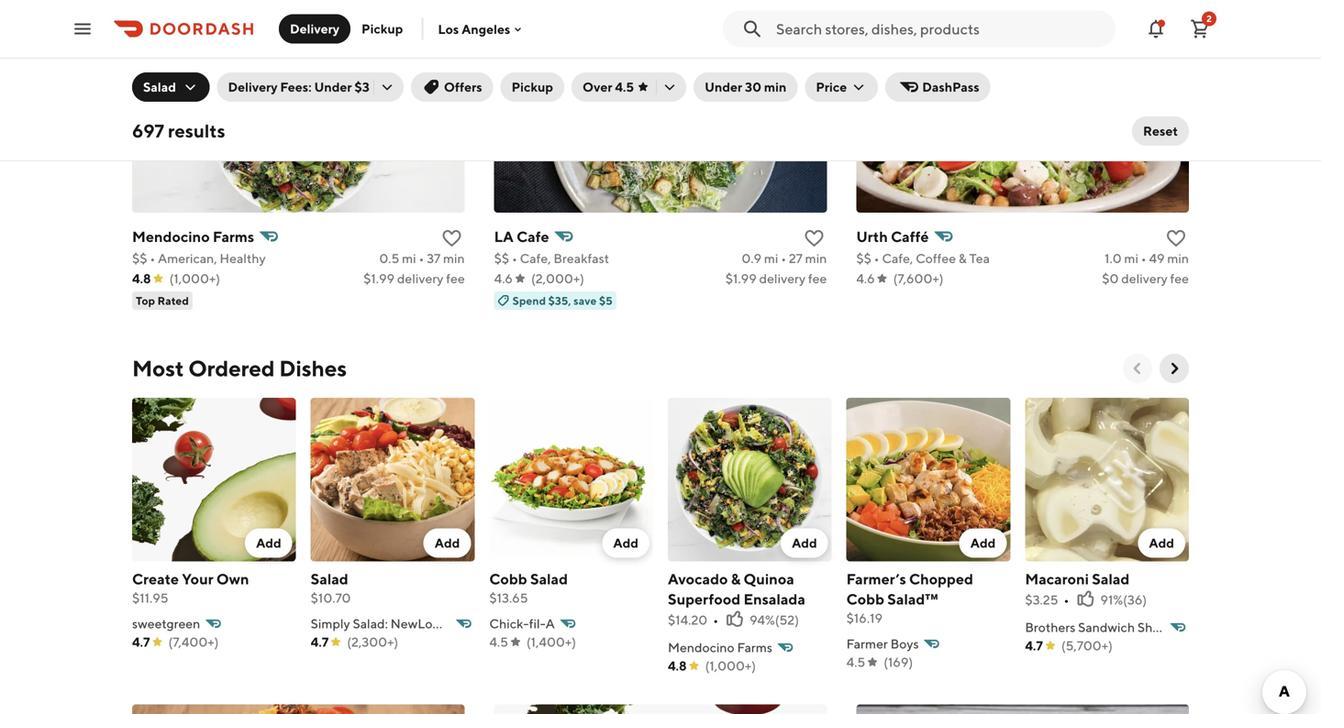 Task type: vqa. For each thing, say whether or not it's contained in the screenshot.


Task type: locate. For each thing, give the bounding box(es) containing it.
delivery for mendocino farms
[[397, 271, 444, 286]]

1 $$ from the left
[[132, 251, 147, 266]]

4.5 down chick-
[[489, 635, 508, 650]]

delivery down 1.0 mi • 49 min
[[1121, 271, 1168, 286]]

reset
[[1143, 123, 1178, 139]]

(2,000+)
[[531, 271, 584, 286]]

1 vertical spatial &
[[731, 571, 741, 588]]

1 horizontal spatial 4.6
[[856, 271, 875, 286]]

delivery up delivery fees: under $3
[[290, 21, 340, 36]]

0 vertical spatial pickup button
[[351, 14, 414, 44]]

sweetgreen
[[132, 617, 200, 632]]

farms down 94%(52)
[[737, 641, 772, 656]]

salad inside salad $10.70
[[311, 571, 348, 588]]

fee down 1.0 mi • 49 min
[[1170, 271, 1189, 286]]

0 horizontal spatial 4.6
[[494, 271, 513, 286]]

1 vertical spatial (1,000+)
[[705, 659, 756, 674]]

2 $1.99 from the left
[[726, 271, 757, 286]]

farms up healthy
[[213, 228, 254, 245]]

salad up 91%(36)
[[1092, 571, 1130, 588]]

mi right '0.9'
[[764, 251, 778, 266]]

4.5 for farmer's chopped cobb salad™
[[847, 655, 865, 670]]

$$ down urth
[[856, 251, 871, 266]]

1 horizontal spatial mendocino
[[668, 641, 735, 656]]

1 horizontal spatial delivery
[[290, 21, 340, 36]]

0 horizontal spatial farms
[[213, 228, 254, 245]]

2 4.6 from the left
[[856, 271, 875, 286]]

la cafe
[[494, 228, 549, 245]]

$1.99 down 0.5
[[363, 271, 395, 286]]

0 vertical spatial pickup
[[362, 21, 403, 36]]

4.8 up top
[[132, 271, 151, 286]]

2 horizontal spatial 4.7
[[1025, 639, 1043, 654]]

0 horizontal spatial 4.7
[[132, 635, 150, 650]]

4.7
[[132, 635, 150, 650], [311, 635, 329, 650], [1025, 639, 1043, 654]]

reset button
[[1132, 117, 1189, 146]]

mi for urth caffé
[[1124, 251, 1139, 266]]

1 vertical spatial mendocino
[[668, 641, 735, 656]]

cafe,
[[520, 251, 551, 266], [882, 251, 913, 266]]

salad:
[[353, 617, 388, 632]]

los
[[438, 21, 459, 36]]

mendocino
[[132, 228, 210, 245], [668, 641, 735, 656]]

0 vertical spatial cobb
[[489, 571, 527, 588]]

1 horizontal spatial $$
[[494, 251, 509, 266]]

1 horizontal spatial mendocino farms
[[668, 641, 772, 656]]

2 vertical spatial 4.5
[[847, 655, 865, 670]]

simply salad: newlowprices
[[311, 617, 478, 632]]

0 horizontal spatial click to add this store to your saved list image
[[441, 228, 463, 250]]

$16.19
[[847, 611, 883, 626]]

1 vertical spatial pickup
[[512, 79, 553, 95]]

0 horizontal spatial $1.99
[[363, 271, 395, 286]]

delivery down 0.5 mi • 37 min
[[397, 271, 444, 286]]

1 vertical spatial delivery
[[228, 79, 278, 95]]

2 $$ from the left
[[494, 251, 509, 266]]

1 horizontal spatial cobb
[[847, 591, 884, 608]]

sandwich
[[1078, 620, 1135, 636]]

& left tea
[[959, 251, 967, 266]]

salad up a
[[530, 571, 568, 588]]

cobb up $13.65
[[489, 571, 527, 588]]

pickup up "$3"
[[362, 21, 403, 36]]

under 30 min button
[[694, 72, 798, 102]]

salad up '$10.70' in the left of the page
[[311, 571, 348, 588]]

1 items, open order cart image
[[1189, 18, 1211, 40]]

(1,000+) down $$ • american, healthy at the top left of the page
[[169, 271, 220, 286]]

1 horizontal spatial delivery
[[759, 271, 806, 286]]

2 horizontal spatial delivery
[[1121, 271, 1168, 286]]

1 mi from the left
[[402, 251, 416, 266]]

0 horizontal spatial mendocino
[[132, 228, 210, 245]]

27
[[789, 251, 803, 266]]

3 delivery from the left
[[1121, 271, 1168, 286]]

0 horizontal spatial delivery
[[228, 79, 278, 95]]

click to add this store to your saved list image
[[441, 228, 463, 250], [803, 228, 825, 250]]

3 mi from the left
[[1124, 251, 1139, 266]]

1 horizontal spatial $1.99 delivery fee
[[726, 271, 827, 286]]

pickup left "over"
[[512, 79, 553, 95]]

dashpass
[[922, 79, 980, 95]]

delivery down 0.9 mi • 27 min
[[759, 271, 806, 286]]

click to add this store to your saved list image up 0.5 mi • 37 min
[[441, 228, 463, 250]]

• left american, at the left top
[[150, 251, 155, 266]]

fee down 0.9 mi • 27 min
[[808, 271, 827, 286]]

$14.20 •
[[668, 613, 719, 628]]

4.7 down the 'simply'
[[311, 635, 329, 650]]

brothers sandwich shop
[[1025, 620, 1168, 636]]

delivery left fees:
[[228, 79, 278, 95]]

mi
[[402, 251, 416, 266], [764, 251, 778, 266], [1124, 251, 1139, 266]]

angeles
[[462, 21, 510, 36]]

1 4.6 from the left
[[494, 271, 513, 286]]

mendocino farms
[[132, 228, 254, 245], [668, 641, 772, 656]]

5 add from the left
[[970, 536, 996, 551]]

add for create your own
[[256, 536, 281, 551]]

3 $$ from the left
[[856, 251, 871, 266]]

1 vertical spatial mendocino farms
[[668, 641, 772, 656]]

0 horizontal spatial $$
[[132, 251, 147, 266]]

1 click to add this store to your saved list image from the left
[[441, 228, 463, 250]]

delivery for delivery fees: under $3
[[228, 79, 278, 95]]

farmer's
[[847, 571, 906, 588]]

mendocino farms up $$ • american, healthy at the top left of the page
[[132, 228, 254, 245]]

0 vertical spatial &
[[959, 251, 967, 266]]

pickup
[[362, 21, 403, 36], [512, 79, 553, 95]]

4.6 for urth caffé
[[856, 271, 875, 286]]

94%(52)
[[750, 613, 799, 628]]

your
[[182, 571, 213, 588]]

chick-
[[489, 617, 529, 632]]

$1.99 delivery fee
[[363, 271, 465, 286], [726, 271, 827, 286]]

0 horizontal spatial under
[[314, 79, 352, 95]]

3 add from the left
[[613, 536, 639, 551]]

4.8 down $14.20
[[668, 659, 687, 674]]

pickup button left "over"
[[501, 72, 564, 102]]

pickup button up "$3"
[[351, 14, 414, 44]]

0 horizontal spatial 4.8
[[132, 271, 151, 286]]

$1.99 down '0.9'
[[726, 271, 757, 286]]

1 horizontal spatial 4.7
[[311, 635, 329, 650]]

delivery
[[397, 271, 444, 286], [759, 271, 806, 286], [1121, 271, 1168, 286]]

1 horizontal spatial farms
[[737, 641, 772, 656]]

0 vertical spatial delivery
[[290, 21, 340, 36]]

cobb up $16.19
[[847, 591, 884, 608]]

most ordered dishes
[[132, 356, 347, 382]]

add for avocado & quinoa superfood ensalada
[[792, 536, 817, 551]]

pickup button
[[351, 14, 414, 44], [501, 72, 564, 102]]

2 horizontal spatial $$
[[856, 251, 871, 266]]

salad up 697
[[143, 79, 176, 95]]

1 fee from the left
[[446, 271, 465, 286]]

add button
[[245, 529, 292, 558], [424, 529, 471, 558], [602, 529, 650, 558], [781, 529, 828, 558], [959, 529, 1007, 558], [959, 529, 1007, 558], [1138, 529, 1185, 558], [1138, 529, 1185, 558]]

1 horizontal spatial fee
[[808, 271, 827, 286]]

cafe, down cafe
[[520, 251, 551, 266]]

0 horizontal spatial cafe,
[[520, 251, 551, 266]]

0 vertical spatial mendocino farms
[[132, 228, 254, 245]]

1 horizontal spatial pickup button
[[501, 72, 564, 102]]

macaroni
[[1025, 571, 1089, 588]]

0 horizontal spatial mi
[[402, 251, 416, 266]]

1 horizontal spatial $1.99
[[726, 271, 757, 286]]

mi right 1.0
[[1124, 251, 1139, 266]]

click to add this store to your saved list image for la cafe
[[803, 228, 825, 250]]

0 horizontal spatial $1.99 delivery fee
[[363, 271, 465, 286]]

over 4.5
[[583, 79, 634, 95]]

• down la cafe
[[512, 251, 517, 266]]

1 $1.99 from the left
[[363, 271, 395, 286]]

min right 30
[[764, 79, 787, 95]]

click to add this store to your saved list image up 0.9 mi • 27 min
[[803, 228, 825, 250]]

2 $1.99 delivery fee from the left
[[726, 271, 827, 286]]

2 horizontal spatial 4.5
[[847, 655, 865, 670]]

0 horizontal spatial 4.5
[[489, 635, 508, 650]]

2 mi from the left
[[764, 251, 778, 266]]

$1.99 delivery fee down 0.5 mi • 37 min
[[363, 271, 465, 286]]

$$
[[132, 251, 147, 266], [494, 251, 509, 266], [856, 251, 871, 266]]

2 horizontal spatial mi
[[1124, 251, 1139, 266]]

mi right 0.5
[[402, 251, 416, 266]]

mendocino farms down $14.20 •
[[668, 641, 772, 656]]

salad inside cobb salad $13.65
[[530, 571, 568, 588]]

4.5 for cobb salad
[[489, 635, 508, 650]]

(1,000+) down $14.20 •
[[705, 659, 756, 674]]

1 horizontal spatial under
[[705, 79, 742, 95]]

4 add from the left
[[792, 536, 817, 551]]

boys
[[891, 637, 919, 652]]

2 fee from the left
[[808, 271, 827, 286]]

1 horizontal spatial cafe,
[[882, 251, 913, 266]]

0 horizontal spatial mendocino farms
[[132, 228, 254, 245]]

cobb inside cobb salad $13.65
[[489, 571, 527, 588]]

$13.65
[[489, 591, 528, 606]]

4.6 up the spend
[[494, 271, 513, 286]]

own
[[216, 571, 249, 588]]

urth
[[856, 228, 888, 245]]

697
[[132, 120, 164, 142]]

fee down 0.5 mi • 37 min
[[446, 271, 465, 286]]

1 horizontal spatial 4.5
[[615, 79, 634, 95]]

4.6
[[494, 271, 513, 286], [856, 271, 875, 286]]

4.5 right "over"
[[615, 79, 634, 95]]

2 horizontal spatial fee
[[1170, 271, 1189, 286]]

4.7 down sweetgreen
[[132, 635, 150, 650]]

1 delivery from the left
[[397, 271, 444, 286]]

min right 37
[[443, 251, 465, 266]]

4.5 down farmer
[[847, 655, 865, 670]]

min right 27
[[805, 251, 827, 266]]

$$ • american, healthy
[[132, 251, 266, 266]]

min for mendocino farms
[[443, 251, 465, 266]]

0.9
[[742, 251, 762, 266]]

1 vertical spatial 4.8
[[668, 659, 687, 674]]

4.7 for your
[[132, 635, 150, 650]]

4.5
[[615, 79, 634, 95], [489, 635, 508, 650], [847, 655, 865, 670]]

1 add from the left
[[256, 536, 281, 551]]

3 fee from the left
[[1170, 271, 1189, 286]]

$$ for la
[[494, 251, 509, 266]]

add
[[256, 536, 281, 551], [435, 536, 460, 551], [613, 536, 639, 551], [792, 536, 817, 551], [970, 536, 996, 551], [1149, 536, 1174, 551]]

(1,000+)
[[169, 271, 220, 286], [705, 659, 756, 674]]

1 $1.99 delivery fee from the left
[[363, 271, 465, 286]]

2 cafe, from the left
[[882, 251, 913, 266]]

0 horizontal spatial (1,000+)
[[169, 271, 220, 286]]

1 horizontal spatial pickup
[[512, 79, 553, 95]]

&
[[959, 251, 967, 266], [731, 571, 741, 588]]

salad™
[[887, 591, 938, 608]]

$$ up top
[[132, 251, 147, 266]]

0 vertical spatial mendocino
[[132, 228, 210, 245]]

2 click to add this store to your saved list image from the left
[[803, 228, 825, 250]]

4.7 down brothers
[[1025, 639, 1043, 654]]

1 vertical spatial 4.5
[[489, 635, 508, 650]]

cafe, down urth caffé
[[882, 251, 913, 266]]

2 button
[[1182, 11, 1218, 47]]

$1.99 for la cafe
[[726, 271, 757, 286]]

add for cobb salad
[[613, 536, 639, 551]]

$$ down la in the left of the page
[[494, 251, 509, 266]]

fil-
[[529, 617, 546, 632]]

under left 30
[[705, 79, 742, 95]]

under inside button
[[705, 79, 742, 95]]

4.5 inside over 4.5 button
[[615, 79, 634, 95]]

0 horizontal spatial delivery
[[397, 271, 444, 286]]

1 horizontal spatial click to add this store to your saved list image
[[803, 228, 825, 250]]

min down click to add this store to your saved list icon
[[1167, 251, 1189, 266]]

0 vertical spatial 4.8
[[132, 271, 151, 286]]

delivery inside button
[[290, 21, 340, 36]]

fee
[[446, 271, 465, 286], [808, 271, 827, 286], [1170, 271, 1189, 286]]

delivery for delivery
[[290, 21, 340, 36]]

$1.99 delivery fee down 0.9 mi • 27 min
[[726, 271, 827, 286]]

0 horizontal spatial fee
[[446, 271, 465, 286]]

$3.25 •
[[1025, 593, 1069, 608]]

under left "$3"
[[314, 79, 352, 95]]

avocado & quinoa superfood ensalada
[[668, 571, 805, 608]]

4.6 down urth
[[856, 271, 875, 286]]

1 cafe, from the left
[[520, 251, 551, 266]]

1 horizontal spatial mi
[[764, 251, 778, 266]]

american,
[[158, 251, 217, 266]]

2 delivery from the left
[[759, 271, 806, 286]]

previous button of carousel image
[[1129, 360, 1147, 378]]

chick-fil-a
[[489, 617, 555, 632]]

mendocino down $14.20 •
[[668, 641, 735, 656]]

notification bell image
[[1145, 18, 1167, 40]]

0 vertical spatial 4.5
[[615, 79, 634, 95]]

salad
[[143, 79, 176, 95], [311, 571, 348, 588], [530, 571, 568, 588], [1092, 571, 1130, 588]]

•
[[150, 251, 155, 266], [419, 251, 424, 266], [512, 251, 517, 266], [781, 251, 786, 266], [874, 251, 879, 266], [1141, 251, 1147, 266], [1064, 593, 1069, 608], [713, 613, 719, 628]]

delivery
[[290, 21, 340, 36], [228, 79, 278, 95]]

0 horizontal spatial cobb
[[489, 571, 527, 588]]

fees:
[[280, 79, 312, 95]]

mendocino up american, at the left top
[[132, 228, 210, 245]]

1 vertical spatial farms
[[737, 641, 772, 656]]

2 add from the left
[[435, 536, 460, 551]]

$1.99 for mendocino farms
[[363, 271, 395, 286]]

2 under from the left
[[705, 79, 742, 95]]

quinoa
[[744, 571, 794, 588]]

0 horizontal spatial pickup button
[[351, 14, 414, 44]]

save
[[574, 295, 597, 307]]

results
[[168, 120, 225, 142]]

$10.70
[[311, 591, 351, 606]]

1 vertical spatial pickup button
[[501, 72, 564, 102]]

0 vertical spatial (1,000+)
[[169, 271, 220, 286]]

cafe
[[517, 228, 549, 245]]

& left quinoa on the right bottom
[[731, 571, 741, 588]]

0 vertical spatial farms
[[213, 228, 254, 245]]

0 horizontal spatial &
[[731, 571, 741, 588]]

coffee
[[916, 251, 956, 266]]

• down the "superfood" in the bottom right of the page
[[713, 613, 719, 628]]

1 vertical spatial cobb
[[847, 591, 884, 608]]

cobb inside farmer's chopped cobb salad™ $16.19
[[847, 591, 884, 608]]

(7,600+)
[[893, 271, 944, 286]]



Task type: describe. For each thing, give the bounding box(es) containing it.
$1.99 delivery fee for la cafe
[[726, 271, 827, 286]]

(7,400+)
[[168, 635, 219, 650]]

$35,
[[548, 295, 571, 307]]

offers button
[[411, 72, 493, 102]]

• down macaroni
[[1064, 593, 1069, 608]]

• left 37
[[419, 251, 424, 266]]

Store search: begin typing to search for stores available on DoorDash text field
[[776, 19, 1105, 39]]

simply
[[311, 617, 350, 632]]

$14.20
[[668, 613, 708, 628]]

$3
[[355, 79, 370, 95]]

over
[[583, 79, 612, 95]]

4.6 for la cafe
[[494, 271, 513, 286]]

top
[[136, 295, 155, 307]]

farmer
[[847, 637, 888, 652]]

mendocino for 0.5 mi • 37 min
[[132, 228, 210, 245]]

caffé
[[891, 228, 929, 245]]

rated
[[157, 295, 189, 307]]

49
[[1149, 251, 1165, 266]]

& inside avocado & quinoa superfood ensalada
[[731, 571, 741, 588]]

• left 49
[[1141, 251, 1147, 266]]

los angeles
[[438, 21, 510, 36]]

brothers
[[1025, 620, 1076, 636]]

1 horizontal spatial 4.8
[[668, 659, 687, 674]]

(5,700+)
[[1061, 639, 1113, 654]]

1 horizontal spatial (1,000+)
[[705, 659, 756, 674]]

$$ • cafe, coffee & tea
[[856, 251, 990, 266]]

dashpass button
[[886, 72, 991, 102]]

open menu image
[[72, 18, 94, 40]]

delivery button
[[279, 14, 351, 44]]

mi for mendocino farms
[[402, 251, 416, 266]]

dishes
[[279, 356, 347, 382]]

mendocino farms for 0.5 mi • 37 min
[[132, 228, 254, 245]]

farms for 0.5 mi • 37 min
[[213, 228, 254, 245]]

urth caffé
[[856, 228, 929, 245]]

la
[[494, 228, 514, 245]]

$3.25
[[1025, 593, 1058, 608]]

avocado
[[668, 571, 728, 588]]

fee for la cafe
[[808, 271, 827, 286]]

91%(36)
[[1100, 593, 1147, 608]]

mendocino farms for (1,000+)
[[668, 641, 772, 656]]

superfood
[[668, 591, 741, 608]]

$5
[[599, 295, 613, 307]]

tea
[[969, 251, 990, 266]]

delivery for la cafe
[[759, 271, 806, 286]]

1 horizontal spatial &
[[959, 251, 967, 266]]

spend $35, save $5
[[513, 295, 613, 307]]

salad $10.70
[[311, 571, 351, 606]]

1.0
[[1105, 251, 1122, 266]]

$$ for mendocino
[[132, 251, 147, 266]]

6 add from the left
[[1149, 536, 1174, 551]]

chopped
[[909, 571, 973, 588]]

$​0
[[1102, 271, 1119, 286]]

min for urth caffé
[[1167, 251, 1189, 266]]

top rated
[[136, 295, 189, 307]]

37
[[427, 251, 441, 266]]

1 under from the left
[[314, 79, 352, 95]]

price
[[816, 79, 847, 95]]

0.5 mi • 37 min
[[379, 251, 465, 266]]

• down urth
[[874, 251, 879, 266]]

fee for mendocino farms
[[446, 271, 465, 286]]

a
[[546, 617, 555, 632]]

min inside button
[[764, 79, 787, 95]]

mi for la cafe
[[764, 251, 778, 266]]

$$ for urth
[[856, 251, 871, 266]]

fee for urth caffé
[[1170, 271, 1189, 286]]

(2,300+)
[[347, 635, 398, 650]]

spend
[[513, 295, 546, 307]]

under 30 min
[[705, 79, 787, 95]]

697 results
[[132, 120, 225, 142]]

click to add this store to your saved list image for mendocino farms
[[441, 228, 463, 250]]

healthy
[[220, 251, 266, 266]]

• left 27
[[781, 251, 786, 266]]

create
[[132, 571, 179, 588]]

farmer's chopped cobb salad™ $16.19
[[847, 571, 973, 626]]

most
[[132, 356, 184, 382]]

(1,400+)
[[527, 635, 576, 650]]

delivery for urth caffé
[[1121, 271, 1168, 286]]

$1.99 delivery fee for mendocino farms
[[363, 271, 465, 286]]

shop
[[1138, 620, 1168, 636]]

0.5
[[379, 251, 399, 266]]

farms for (1,000+)
[[737, 641, 772, 656]]

next button of carousel image
[[1165, 360, 1184, 378]]

macaroni salad
[[1025, 571, 1130, 588]]

(169)
[[884, 655, 913, 670]]

salad inside button
[[143, 79, 176, 95]]

4.7 for $10.70
[[311, 635, 329, 650]]

farmer boys
[[847, 637, 919, 652]]

cobb salad $13.65
[[489, 571, 568, 606]]

over 4.5 button
[[572, 72, 686, 102]]

click to add this store to your saved list image
[[1165, 228, 1187, 250]]

$​0 delivery fee
[[1102, 271, 1189, 286]]

ensalada
[[744, 591, 805, 608]]

$11.95
[[132, 591, 168, 606]]

offers
[[444, 79, 482, 95]]

cafe, for cafe
[[520, 251, 551, 266]]

0.9 mi • 27 min
[[742, 251, 827, 266]]

1.0 mi • 49 min
[[1105, 251, 1189, 266]]

min for la cafe
[[805, 251, 827, 266]]

delivery fees: under $3
[[228, 79, 370, 95]]

$$ • cafe, breakfast
[[494, 251, 609, 266]]

2
[[1207, 13, 1212, 24]]

0 horizontal spatial pickup
[[362, 21, 403, 36]]

ordered
[[188, 356, 275, 382]]

newlowprices
[[390, 617, 478, 632]]

mendocino for (1,000+)
[[668, 641, 735, 656]]

create your own $11.95
[[132, 571, 249, 606]]

add for salad
[[435, 536, 460, 551]]

cafe, for caffé
[[882, 251, 913, 266]]

breakfast
[[554, 251, 609, 266]]

los angeles button
[[438, 21, 525, 36]]



